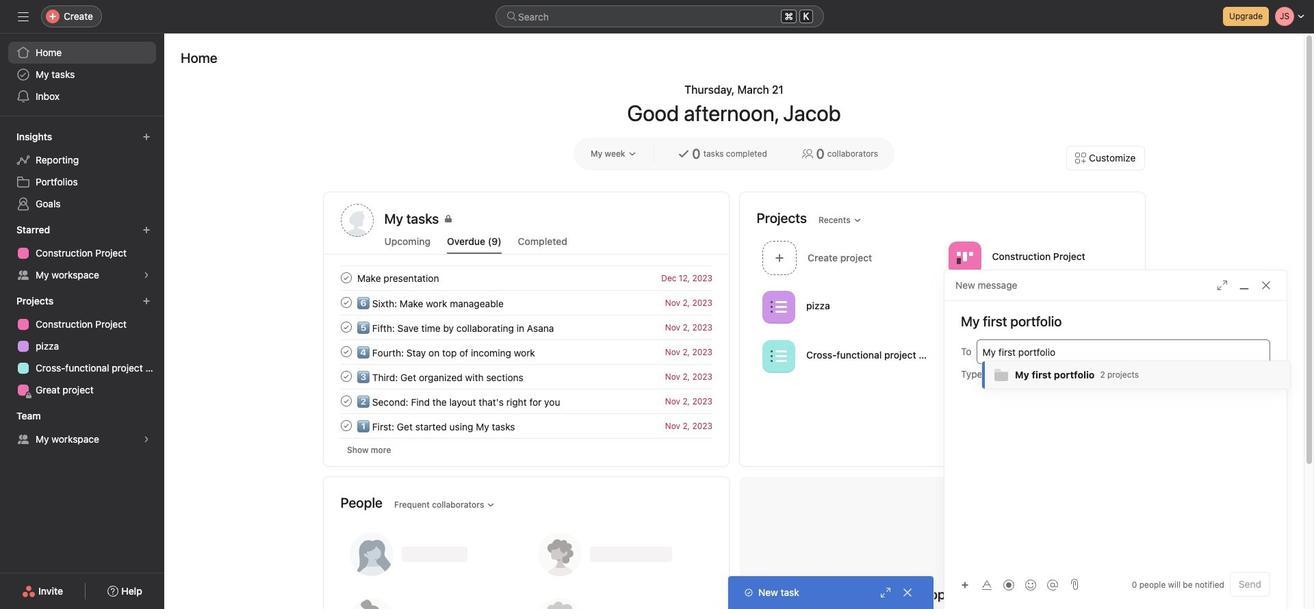 Task type: locate. For each thing, give the bounding box(es) containing it.
mark complete image
[[338, 294, 354, 311], [338, 319, 354, 336], [338, 344, 354, 360], [338, 368, 354, 385]]

at mention image
[[1048, 580, 1059, 591]]

global element
[[0, 34, 164, 116]]

0 horizontal spatial close image
[[903, 588, 914, 599]]

list item
[[757, 237, 943, 279], [324, 266, 729, 290], [324, 290, 729, 315], [324, 315, 729, 340], [324, 340, 729, 364], [324, 364, 729, 389], [324, 389, 729, 414], [324, 414, 729, 438]]

3 mark complete checkbox from the top
[[338, 368, 354, 385]]

formatting image
[[982, 580, 993, 591]]

close image right minimize image
[[1262, 280, 1273, 291]]

0 vertical spatial mark complete checkbox
[[338, 294, 354, 311]]

projects element
[[0, 289, 164, 404]]

Type the name of a team, a project, or people text field
[[983, 344, 1264, 360]]

1 vertical spatial mark complete checkbox
[[338, 319, 354, 336]]

option
[[983, 362, 1291, 389]]

Mark complete checkbox
[[338, 270, 354, 286], [338, 344, 354, 360], [338, 368, 354, 385], [338, 418, 354, 434]]

toolbar
[[956, 575, 1066, 595]]

0 vertical spatial mark complete image
[[338, 270, 354, 286]]

None field
[[496, 5, 825, 27]]

Mark complete checkbox
[[338, 294, 354, 311], [338, 319, 354, 336], [338, 393, 354, 410]]

1 vertical spatial mark complete image
[[338, 393, 354, 410]]

1 list image from the top
[[771, 299, 787, 315]]

teams element
[[0, 404, 164, 453]]

1 board image from the top
[[957, 250, 973, 266]]

dialog
[[945, 271, 1288, 610]]

1 horizontal spatial close image
[[1262, 280, 1273, 291]]

new project or portfolio image
[[142, 297, 151, 305]]

close image right expand new task icon
[[903, 588, 914, 599]]

1 vertical spatial board image
[[957, 299, 973, 315]]

0 vertical spatial board image
[[957, 250, 973, 266]]

list image
[[771, 299, 787, 315], [771, 348, 787, 365]]

2 mark complete image from the top
[[338, 393, 354, 410]]

Search tasks, projects, and more text field
[[496, 5, 825, 27]]

2 mark complete checkbox from the top
[[338, 319, 354, 336]]

board image
[[957, 250, 973, 266], [957, 299, 973, 315]]

2 vertical spatial mark complete image
[[338, 418, 354, 434]]

expand popout to full screen image
[[1218, 280, 1229, 291]]

mark complete image
[[338, 270, 354, 286], [338, 393, 354, 410], [338, 418, 354, 434]]

4 mark complete checkbox from the top
[[338, 418, 354, 434]]

insights element
[[0, 125, 164, 218]]

2 vertical spatial mark complete checkbox
[[338, 393, 354, 410]]

close image
[[1262, 280, 1273, 291], [903, 588, 914, 599]]

add items to starred image
[[142, 226, 151, 234]]

new insights image
[[142, 133, 151, 141]]

1 vertical spatial list image
[[771, 348, 787, 365]]

0 vertical spatial list image
[[771, 299, 787, 315]]



Task type: vqa. For each thing, say whether or not it's contained in the screenshot.
Ja's ts
no



Task type: describe. For each thing, give the bounding box(es) containing it.
3 mark complete checkbox from the top
[[338, 393, 354, 410]]

1 mark complete checkbox from the top
[[338, 270, 354, 286]]

hide sidebar image
[[18, 11, 29, 22]]

minimize image
[[1240, 280, 1251, 291]]

2 list image from the top
[[771, 348, 787, 365]]

insert an object image
[[962, 581, 970, 589]]

4 mark complete image from the top
[[338, 368, 354, 385]]

see details, my workspace image
[[142, 436, 151, 444]]

expand new task image
[[881, 588, 892, 599]]

see details, my workspace image
[[142, 271, 151, 279]]

starred element
[[0, 218, 164, 289]]

2 board image from the top
[[957, 299, 973, 315]]

2 mark complete image from the top
[[338, 319, 354, 336]]

1 mark complete image from the top
[[338, 294, 354, 311]]

add profile photo image
[[341, 204, 374, 237]]

3 mark complete image from the top
[[338, 344, 354, 360]]

1 mark complete image from the top
[[338, 270, 354, 286]]

1 mark complete checkbox from the top
[[338, 294, 354, 311]]

emoji image
[[1026, 580, 1037, 591]]

1 vertical spatial close image
[[903, 588, 914, 599]]

0 vertical spatial close image
[[1262, 280, 1273, 291]]

Add subject text field
[[945, 312, 1288, 331]]

3 mark complete image from the top
[[338, 418, 354, 434]]

2 mark complete checkbox from the top
[[338, 344, 354, 360]]

record a video image
[[1004, 580, 1015, 591]]



